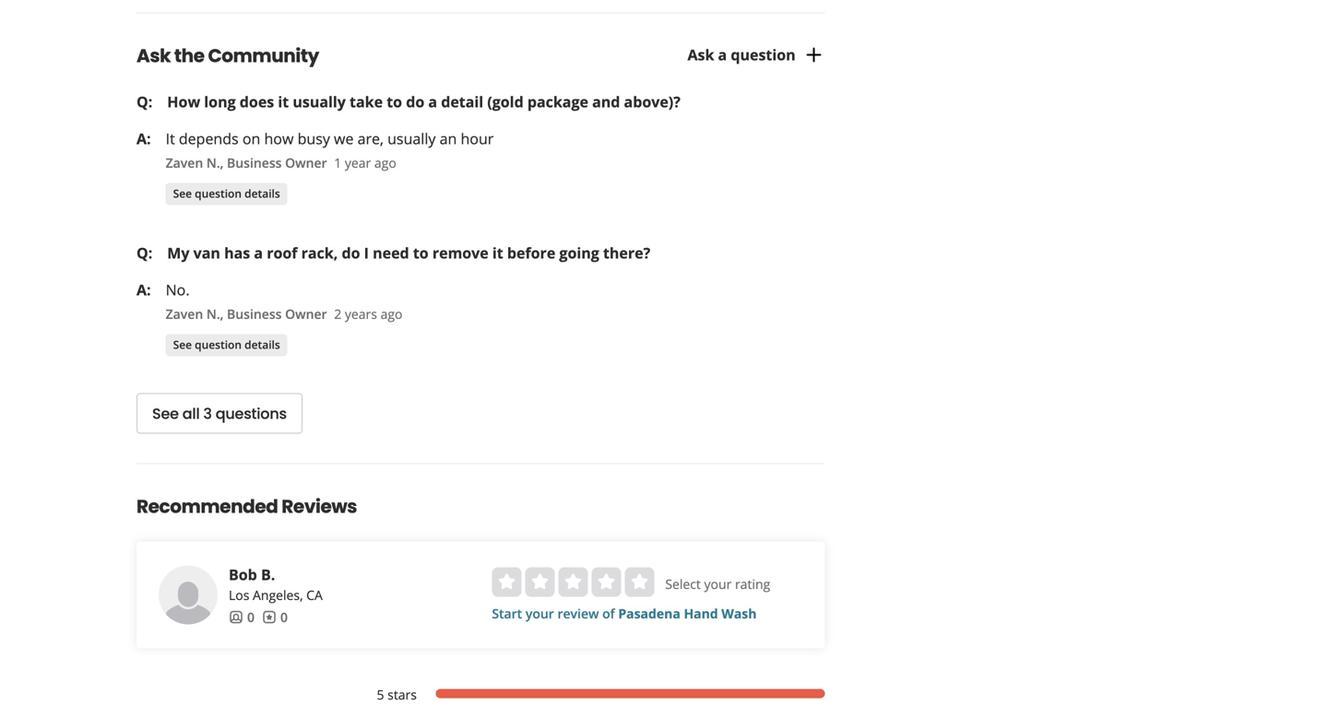 Task type: describe. For each thing, give the bounding box(es) containing it.
are,
[[358, 129, 384, 148]]

van
[[193, 243, 220, 263]]

package
[[528, 92, 589, 111]]

ago inside it depends on how busy we are, usually an hour zaven n., business owner 1 year ago
[[375, 154, 397, 171]]

ago inside no. zaven n., business owner 2 years ago
[[381, 305, 403, 323]]

and
[[593, 92, 621, 111]]

filter reviews by 5 stars rating element
[[358, 686, 826, 704]]

my
[[167, 243, 190, 263]]

details for business
[[245, 337, 280, 352]]

recommended reviews
[[137, 494, 357, 520]]

see for zaven
[[173, 337, 192, 352]]

owner inside no. zaven n., business owner 2 years ago
[[285, 305, 327, 323]]

there?
[[604, 243, 651, 263]]

a inside "link"
[[718, 45, 727, 65]]

1
[[334, 154, 342, 171]]

it
[[166, 129, 175, 148]]

long
[[204, 92, 236, 111]]

recommended
[[137, 494, 278, 520]]

hand
[[684, 605, 719, 623]]

n., inside no. zaven n., business owner 2 years ago
[[207, 305, 224, 323]]

16 review v2 image
[[262, 611, 277, 625]]

angeles,
[[253, 587, 303, 604]]

details for how
[[245, 186, 280, 201]]

depends
[[179, 129, 239, 148]]

1 horizontal spatial do
[[406, 92, 425, 111]]

above)?
[[624, 92, 681, 111]]

owner inside it depends on how busy we are, usually an hour zaven n., business owner 1 year ago
[[285, 154, 327, 171]]

year
[[345, 154, 371, 171]]

see question details for n.,
[[173, 337, 280, 352]]

16 friends v2 image
[[229, 611, 244, 625]]

ask for ask a question
[[688, 45, 715, 65]]

take
[[350, 92, 383, 111]]

(no rating) image
[[492, 568, 655, 597]]

community
[[208, 43, 319, 69]]

0 horizontal spatial to
[[387, 92, 402, 111]]

has
[[224, 243, 250, 263]]

business inside no. zaven n., business owner 2 years ago
[[227, 305, 282, 323]]

need
[[373, 243, 409, 263]]

i
[[364, 243, 369, 263]]

start
[[492, 605, 523, 623]]

1 vertical spatial do
[[342, 243, 360, 263]]

questions
[[216, 404, 287, 424]]

see question details link for n.,
[[166, 334, 288, 356]]

wash
[[722, 605, 757, 623]]

see all 3 questions link
[[137, 393, 303, 434]]

ask the community
[[137, 43, 319, 69]]

reviews
[[282, 494, 357, 520]]

ask a question link
[[688, 44, 826, 66]]

ask the community element
[[107, 12, 855, 434]]

0 horizontal spatial usually
[[293, 92, 346, 111]]

rack,
[[301, 243, 338, 263]]

years
[[345, 305, 377, 323]]

usually inside it depends on how busy we are, usually an hour zaven n., business owner 1 year ago
[[388, 129, 436, 148]]

stars
[[388, 686, 417, 704]]

zaven inside it depends on how busy we are, usually an hour zaven n., business owner 1 year ago
[[166, 154, 203, 171]]

bob b. link
[[229, 565, 275, 585]]

select
[[666, 576, 701, 593]]

bob
[[229, 565, 257, 585]]

pasadena
[[619, 605, 681, 623]]

see inside see all 3 questions "link"
[[152, 404, 179, 424]]

hour
[[461, 129, 494, 148]]

0 for the friends element
[[247, 609, 255, 626]]

ask a question
[[688, 45, 796, 65]]

ask for ask the community
[[137, 43, 171, 69]]

the
[[174, 43, 205, 69]]

n., inside it depends on how busy we are, usually an hour zaven n., business owner 1 year ago
[[207, 154, 224, 171]]



Task type: locate. For each thing, give the bounding box(es) containing it.
0 vertical spatial do
[[406, 92, 425, 111]]

detail
[[441, 92, 484, 111]]

on
[[243, 129, 261, 148]]

1 vertical spatial question
[[195, 186, 242, 201]]

it depends on how busy we are, usually an hour zaven n., business owner 1 year ago
[[166, 129, 494, 171]]

q: left my
[[137, 243, 153, 263]]

1 horizontal spatial a
[[429, 92, 437, 111]]

details down no. zaven n., business owner 2 years ago
[[245, 337, 280, 352]]

1 horizontal spatial to
[[413, 243, 429, 263]]

None radio
[[559, 568, 588, 597], [592, 568, 621, 597], [625, 568, 655, 597], [559, 568, 588, 597], [592, 568, 621, 597], [625, 568, 655, 597]]

1 n., from the top
[[207, 154, 224, 171]]

see question details up see all 3 questions "link"
[[173, 337, 280, 352]]

1 vertical spatial usually
[[388, 129, 436, 148]]

usually
[[293, 92, 346, 111], [388, 129, 436, 148]]

question for my van has a roof rack, do i need to remove it before going there?
[[195, 337, 242, 352]]

question
[[731, 45, 796, 65], [195, 186, 242, 201], [195, 337, 242, 352]]

2 n., from the top
[[207, 305, 224, 323]]

2 see question details from the top
[[173, 337, 280, 352]]

usually left an
[[388, 129, 436, 148]]

see question details link
[[166, 183, 288, 205], [166, 334, 288, 356]]

bob b. los angeles, ca
[[229, 565, 323, 604]]

see all 3 questions
[[152, 404, 287, 424]]

see question details link down 'depends'
[[166, 183, 288, 205]]

2 vertical spatial question
[[195, 337, 242, 352]]

your
[[705, 576, 732, 593], [526, 605, 554, 623]]

all
[[183, 404, 200, 424]]

rating
[[735, 576, 771, 593]]

my van has a roof rack, do i need to remove it before going there?
[[167, 243, 651, 263]]

see
[[173, 186, 192, 201], [173, 337, 192, 352], [152, 404, 179, 424]]

(gold
[[488, 92, 524, 111]]

see down 'it'
[[173, 186, 192, 201]]

1 vertical spatial business
[[227, 305, 282, 323]]

1 0 from the left
[[247, 609, 255, 626]]

1 zaven from the top
[[166, 154, 203, 171]]

zaven down no.
[[166, 305, 203, 323]]

q: for how long does it usually take to do a detail (gold package and above)?
[[137, 92, 153, 111]]

your up hand
[[705, 576, 732, 593]]

zaven down 'it'
[[166, 154, 203, 171]]

2 q: from the top
[[137, 243, 153, 263]]

0 vertical spatial q:
[[137, 92, 153, 111]]

see question details for on
[[173, 186, 280, 201]]

5 stars
[[377, 686, 417, 704]]

0 vertical spatial question
[[731, 45, 796, 65]]

business down on
[[227, 154, 282, 171]]

1 vertical spatial to
[[413, 243, 429, 263]]

1 details from the top
[[245, 186, 280, 201]]

a left detail on the top of page
[[429, 92, 437, 111]]

zaven inside no. zaven n., business owner 2 years ago
[[166, 305, 203, 323]]

start your review of pasadena hand wash
[[492, 605, 757, 623]]

how long does it usually take to do a detail (gold package and above)?
[[167, 92, 681, 111]]

1 see question details link from the top
[[166, 183, 288, 205]]

1 horizontal spatial usually
[[388, 129, 436, 148]]

usually up busy
[[293, 92, 346, 111]]

2 owner from the top
[[285, 305, 327, 323]]

1 vertical spatial q:
[[137, 243, 153, 263]]

rating element
[[492, 568, 655, 597]]

0 vertical spatial usually
[[293, 92, 346, 111]]

a: left no.
[[137, 280, 151, 300]]

q: for my van has a roof rack, do i need to remove it before going there?
[[137, 243, 153, 263]]

photo of bob b. image
[[159, 566, 218, 625]]

your for select
[[705, 576, 732, 593]]

roof
[[267, 243, 298, 263]]

0 vertical spatial see question details link
[[166, 183, 288, 205]]

a left 24 add v2 image
[[718, 45, 727, 65]]

a right has
[[254, 243, 263, 263]]

friends element
[[229, 608, 255, 627]]

a: for it depends on how busy we are, usually an hour
[[137, 129, 151, 148]]

0 horizontal spatial 0
[[247, 609, 255, 626]]

how
[[167, 92, 200, 111]]

to
[[387, 92, 402, 111], [413, 243, 429, 263]]

no. zaven n., business owner 2 years ago
[[166, 280, 403, 323]]

0 vertical spatial a
[[718, 45, 727, 65]]

0 vertical spatial see
[[173, 186, 192, 201]]

2 horizontal spatial a
[[718, 45, 727, 65]]

0 vertical spatial see question details
[[173, 186, 280, 201]]

2 0 from the left
[[281, 609, 288, 626]]

a: left 'it'
[[137, 129, 151, 148]]

see left all
[[152, 404, 179, 424]]

2 vertical spatial a
[[254, 243, 263, 263]]

details down on
[[245, 186, 280, 201]]

no.
[[166, 280, 190, 300]]

your right start
[[526, 605, 554, 623]]

0 horizontal spatial a
[[254, 243, 263, 263]]

1 vertical spatial n.,
[[207, 305, 224, 323]]

1 vertical spatial see question details
[[173, 337, 280, 352]]

0 vertical spatial to
[[387, 92, 402, 111]]

n., down van
[[207, 305, 224, 323]]

recommended reviews element
[[78, 464, 885, 719]]

0 inside the friends element
[[247, 609, 255, 626]]

ago
[[375, 154, 397, 171], [381, 305, 403, 323]]

los
[[229, 587, 250, 604]]

review
[[558, 605, 599, 623]]

1 vertical spatial details
[[245, 337, 280, 352]]

your for start
[[526, 605, 554, 623]]

do
[[406, 92, 425, 111], [342, 243, 360, 263]]

question up see all 3 questions "link"
[[195, 337, 242, 352]]

going
[[560, 243, 600, 263]]

owner
[[285, 154, 327, 171], [285, 305, 327, 323]]

1 a: from the top
[[137, 129, 151, 148]]

business down has
[[227, 305, 282, 323]]

see down no.
[[173, 337, 192, 352]]

before
[[507, 243, 556, 263]]

2 zaven from the top
[[166, 305, 203, 323]]

it right does
[[278, 92, 289, 111]]

an
[[440, 129, 457, 148]]

0 right 16 review v2 "image"
[[281, 609, 288, 626]]

0 horizontal spatial do
[[342, 243, 360, 263]]

0 for reviews element
[[281, 609, 288, 626]]

select your rating
[[666, 576, 771, 593]]

3
[[203, 404, 212, 424]]

reviews element
[[262, 608, 288, 627]]

1 vertical spatial a
[[429, 92, 437, 111]]

owner down busy
[[285, 154, 327, 171]]

ca
[[307, 587, 323, 604]]

1 vertical spatial zaven
[[166, 305, 203, 323]]

1 vertical spatial a:
[[137, 280, 151, 300]]

to right take
[[387, 92, 402, 111]]

of
[[603, 605, 615, 623]]

do left i
[[342, 243, 360, 263]]

question down 'depends'
[[195, 186, 242, 201]]

2
[[334, 305, 342, 323]]

q: left how at the top of page
[[137, 92, 153, 111]]

a:
[[137, 129, 151, 148], [137, 280, 151, 300]]

0 vertical spatial it
[[278, 92, 289, 111]]

zaven
[[166, 154, 203, 171], [166, 305, 203, 323]]

it left before
[[493, 243, 504, 263]]

it
[[278, 92, 289, 111], [493, 243, 504, 263]]

ask
[[137, 43, 171, 69], [688, 45, 715, 65]]

do left detail on the top of page
[[406, 92, 425, 111]]

does
[[240, 92, 274, 111]]

see question details
[[173, 186, 280, 201], [173, 337, 280, 352]]

details
[[245, 186, 280, 201], [245, 337, 280, 352]]

1 owner from the top
[[285, 154, 327, 171]]

remove
[[433, 243, 489, 263]]

1 vertical spatial ago
[[381, 305, 403, 323]]

0 vertical spatial ago
[[375, 154, 397, 171]]

24 add v2 image
[[803, 44, 826, 66]]

0 right 16 friends v2 image
[[247, 609, 255, 626]]

ago right years
[[381, 305, 403, 323]]

1 vertical spatial see question details link
[[166, 334, 288, 356]]

0 inside reviews element
[[281, 609, 288, 626]]

2 vertical spatial see
[[152, 404, 179, 424]]

see question details link for on
[[166, 183, 288, 205]]

ago right year
[[375, 154, 397, 171]]

n., down 'depends'
[[207, 154, 224, 171]]

1 vertical spatial owner
[[285, 305, 327, 323]]

we
[[334, 129, 354, 148]]

2 a: from the top
[[137, 280, 151, 300]]

see question details down 'depends'
[[173, 186, 280, 201]]

q:
[[137, 92, 153, 111], [137, 243, 153, 263]]

a: for no.
[[137, 280, 151, 300]]

a
[[718, 45, 727, 65], [429, 92, 437, 111], [254, 243, 263, 263]]

1 horizontal spatial it
[[493, 243, 504, 263]]

2 business from the top
[[227, 305, 282, 323]]

0 vertical spatial n.,
[[207, 154, 224, 171]]

1 see question details from the top
[[173, 186, 280, 201]]

0
[[247, 609, 255, 626], [281, 609, 288, 626]]

question left 24 add v2 image
[[731, 45, 796, 65]]

0 horizontal spatial ask
[[137, 43, 171, 69]]

0 vertical spatial a:
[[137, 129, 151, 148]]

question inside "link"
[[731, 45, 796, 65]]

owner left 2
[[285, 305, 327, 323]]

None radio
[[492, 568, 522, 597], [525, 568, 555, 597], [492, 568, 522, 597], [525, 568, 555, 597]]

1 horizontal spatial your
[[705, 576, 732, 593]]

1 vertical spatial it
[[493, 243, 504, 263]]

1 vertical spatial your
[[526, 605, 554, 623]]

2 details from the top
[[245, 337, 280, 352]]

0 horizontal spatial it
[[278, 92, 289, 111]]

0 horizontal spatial your
[[526, 605, 554, 623]]

0 vertical spatial owner
[[285, 154, 327, 171]]

5
[[377, 686, 384, 704]]

busy
[[298, 129, 330, 148]]

1 horizontal spatial ask
[[688, 45, 715, 65]]

how
[[264, 129, 294, 148]]

0 vertical spatial details
[[245, 186, 280, 201]]

1 business from the top
[[227, 154, 282, 171]]

1 q: from the top
[[137, 92, 153, 111]]

2 see question details link from the top
[[166, 334, 288, 356]]

ask inside "link"
[[688, 45, 715, 65]]

business inside it depends on how busy we are, usually an hour zaven n., business owner 1 year ago
[[227, 154, 282, 171]]

question for how long does it usually take to do a detail (gold package and above)?
[[195, 186, 242, 201]]

see for depends
[[173, 186, 192, 201]]

to right 'need'
[[413, 243, 429, 263]]

0 vertical spatial your
[[705, 576, 732, 593]]

0 vertical spatial zaven
[[166, 154, 203, 171]]

0 vertical spatial business
[[227, 154, 282, 171]]

1 vertical spatial see
[[173, 337, 192, 352]]

see question details link up see all 3 questions "link"
[[166, 334, 288, 356]]

business
[[227, 154, 282, 171], [227, 305, 282, 323]]

1 horizontal spatial 0
[[281, 609, 288, 626]]

b.
[[261, 565, 275, 585]]

n.,
[[207, 154, 224, 171], [207, 305, 224, 323]]



Task type: vqa. For each thing, say whether or not it's contained in the screenshot.
photos to the top
no



